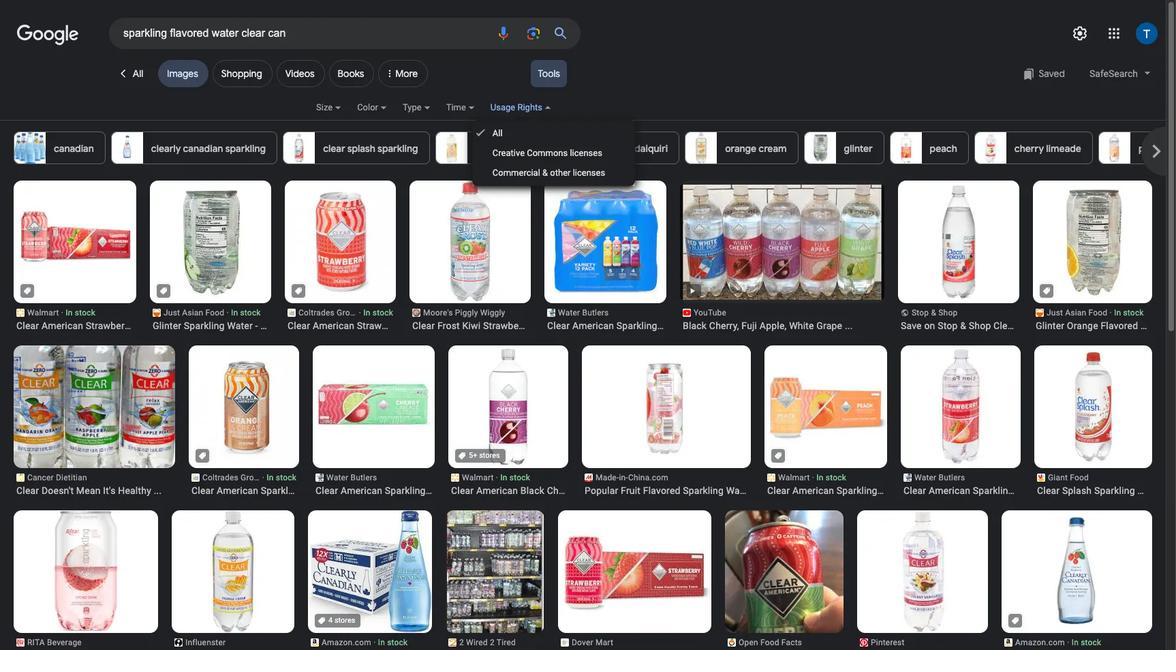 Task type: locate. For each thing, give the bounding box(es) containing it.
shop right on
[[969, 320, 992, 331]]

1 horizontal spatial amazon.com · in stock
[[1016, 638, 1102, 648]]

2 horizontal spatial butlers
[[939, 473, 966, 483]]

& for stop
[[932, 308, 937, 318]]

coltrades grocery up apple
[[299, 308, 366, 318]]

0 vertical spatial coltrades grocery
[[299, 308, 366, 318]]

stores right 4
[[335, 616, 356, 625]]

1 strawberry from the left
[[86, 320, 133, 331]]

1 just from the left
[[164, 308, 180, 318]]

click for product information tooltip for the 'glinter sparkling water - green apple flavor 12.3oz - just asian food' image
[[160, 287, 168, 295]]

water, for peach
[[880, 485, 907, 496]]

1 horizontal spatial glinter
[[1036, 320, 1065, 331]]

1 horizontal spatial coltrades grocery
[[299, 308, 366, 318]]

click for product information tooltip inside 'glinter sparkling water - green apple ...' list item
[[160, 287, 168, 295]]

amazon.com for amazon.com: clearly canadian sparkling flavored water (country raspberry, 4  pack) : grocery & gourmet food image click for product information tooltip
[[1016, 638, 1066, 648]]

stock inside glinter orange flavored soft drin list item
[[1124, 308, 1145, 318]]

1 horizontal spatial walmart · in stock
[[462, 473, 530, 483]]

coltrades up apple
[[299, 308, 335, 318]]

sparkling inside "element"
[[261, 485, 302, 496]]

0 vertical spatial coltrades
[[299, 308, 335, 318]]

go to google home image
[[17, 23, 78, 46]]

2 click for product information image from the left
[[160, 287, 168, 295]]

2 clear american strawberry sparkling ... from the left
[[288, 320, 458, 331]]

0 vertical spatial splash
[[1019, 320, 1049, 331]]

0 horizontal spatial just
[[164, 308, 180, 318]]

asian inside glinter orange flavored soft drin list item
[[1066, 308, 1087, 318]]

1 amazon.com · in stock from the left
[[322, 638, 408, 648]]

& for commercial
[[543, 168, 548, 178]]

0 horizontal spatial walmart · in stock
[[27, 308, 95, 318]]

1 horizontal spatial click for product information image
[[160, 287, 168, 295]]

licenses up other
[[570, 148, 603, 158]]

stop right on
[[938, 320, 958, 331]]

stop up save
[[912, 308, 930, 318]]

clear american strawberry sparkling ... list item
[[14, 181, 187, 332], [285, 181, 458, 332]]

lychee flavor sparkling drink - 350ml alu can - oem product - - rita  beverage image
[[14, 498, 158, 642]]

water butlers
[[558, 308, 609, 318], [327, 473, 377, 483], [915, 473, 966, 483]]

clear for clear american sparkling water, strawberry, 33.8 fl oz image
[[904, 485, 927, 496]]

1 horizontal spatial asian
[[1066, 308, 1087, 318]]

... inside watch your water: just because it's clear doesn't mean it's healthy! -  cancer dietitian element
[[154, 485, 162, 496]]

... inside hot sale carbonated drinks popular fruit flavored sparkling water in clear  pet can drink - china european drink, juice drink | made-in-china.com 'element'
[[755, 485, 763, 496]]

water, for orange
[[304, 485, 331, 496]]

0 horizontal spatial clear american strawberry sparkling ...
[[16, 320, 187, 331]]

2 horizontal spatial water,
[[880, 485, 907, 496]]

stores for amazon.com
[[335, 616, 356, 625]]

safesearch button
[[1083, 60, 1158, 88]]

0 horizontal spatial canadian
[[54, 143, 94, 155]]

· in stock up clear american sparkling water, orange ...
[[260, 473, 297, 483]]

1 horizontal spatial · in stock
[[357, 308, 393, 318]]

coltrades inside clear american sparkling water, orange ... list item
[[203, 473, 239, 483]]

1 clear american strawberry sparkling ... from the left
[[16, 320, 187, 331]]

clear for save on clear splash sparkling water beverage wild cherry order online  delivery | giant image
[[1038, 485, 1060, 496]]

0 horizontal spatial sparkling
[[225, 143, 266, 155]]

rita beverage list item
[[14, 498, 158, 650]]

1 horizontal spatial stop
[[938, 320, 958, 331]]

water, for cherry
[[428, 485, 455, 496]]

saved link
[[1017, 60, 1072, 87]]

glinter
[[153, 320, 181, 331], [1036, 320, 1065, 331]]

strawberry
[[583, 143, 633, 155]]

2 just from the left
[[1047, 308, 1064, 318]]

0 horizontal spatial walmart
[[27, 308, 59, 318]]

0 horizontal spatial all
[[133, 68, 143, 80]]

stores inside button
[[335, 616, 356, 625]]

click for product information tooltip inside 5+ stores "button"
[[458, 451, 503, 460]]

click for product information image inside clear american sparkling water, peach ... list item
[[775, 452, 783, 460]]

click for product information tooltip containing 5+ stores
[[458, 451, 503, 460]]

... inside "clear american sparkling water, orange & cream, 12 oz, 12 count" "element"
[[368, 485, 376, 496]]

0 horizontal spatial 2
[[460, 638, 464, 648]]

food right open
[[761, 638, 780, 648]]

orange cream
[[726, 143, 787, 155]]

click for product information tooltip for glinter sparkling water - orange flavor 12.3oz - just asian food image
[[1043, 287, 1051, 295]]

1 horizontal spatial butlers
[[583, 308, 609, 318]]

list
[[14, 132, 1177, 164], [12, 181, 1177, 650]]

amazon.com for click for product information tooltip containing 4 stores
[[322, 638, 372, 648]]

0 horizontal spatial stores
[[335, 616, 356, 625]]

click for product information tooltip inside clear american sparkling water, peach ... list item
[[775, 452, 783, 460]]

splash
[[1019, 320, 1049, 331], [1063, 485, 1092, 496]]

hot sale carbonated drinks popular fruit flavored sparkling water in clear  pet can drink - china european drink, juice drink | made-in-china.com image
[[578, 346, 756, 468]]

click for product information image for just
[[160, 287, 168, 295]]

watch your water: just because it's clear doesn't mean it's healthy! -  cancer dietitian image
[[12, 346, 175, 468]]

0 horizontal spatial water butlers
[[327, 473, 377, 483]]

coltrades grocery inside "clear american strawberry sparkling ..." list item
[[299, 308, 366, 318]]

· in stock up clear american strawberry sparkling water, 12 fl oz, 12 count element
[[357, 308, 393, 318]]

butlers for clear american sparkling water ...
[[939, 473, 966, 483]]

1 horizontal spatial peach
[[1139, 143, 1167, 155]]

search by image image
[[526, 25, 542, 42]]

0 horizontal spatial flavored
[[533, 320, 570, 331]]

water butlers inside clear american sparkling water ... list item
[[915, 473, 966, 483]]

walmart up 'cherry'
[[462, 473, 494, 483]]

food inside 'glinter sparkling water - green apple ...' list item
[[206, 308, 225, 318]]

clear american sparkling water, orange ... list item
[[188, 346, 376, 497]]

click for product information image
[[23, 287, 31, 295], [160, 287, 168, 295], [295, 287, 303, 295]]

0 horizontal spatial stop
[[912, 308, 930, 318]]

all left images
[[133, 68, 143, 80]]

1 vertical spatial all
[[493, 128, 503, 138]]

just up glinter sparkling water - green apple flavor 12.3oz - just asian food element
[[164, 308, 180, 318]]

4
[[329, 616, 333, 625]]

clear american sparkling water variety pack, 17 fl oz, 12 count element
[[548, 320, 729, 332]]

stop & shop
[[912, 308, 958, 318]]

walmart · in stock up clear american black cherry sparkling water, 33.8 fl oz - walmart.com element
[[462, 473, 530, 483]]

moore's piggly wiggly
[[423, 308, 506, 318]]

1 horizontal spatial just asian food · in stock
[[1047, 308, 1145, 318]]

clear doesn't mean it's healthy ...
[[16, 485, 162, 496]]

food inside clear splash sparkling water be list item
[[1071, 473, 1090, 483]]

shopping link
[[213, 60, 273, 87]]

apple,
[[760, 320, 787, 331]]

1 amazon.com from the left
[[322, 638, 372, 648]]

just asian food · in stock inside glinter orange flavored soft drin list item
[[1047, 308, 1145, 318]]

0 horizontal spatial just asian food · in stock
[[164, 308, 261, 318]]

clear american sparkling water variety pack, 17 fl oz, 12 count image
[[545, 181, 668, 303]]

0 horizontal spatial · in stock
[[260, 473, 297, 483]]

water butlers inside the 'clear american sparkling water, cherry ...' list item
[[327, 473, 377, 483]]

stock inside clear american sparkling water, peach ... list item
[[826, 473, 847, 483]]

clear american sparkling water, strawberry, 33.8 fl oz image
[[900, 346, 1023, 468]]

... inside clear american sparkling water variety pack, 17 fl oz, 12 count element
[[721, 320, 729, 331]]

1 horizontal spatial shop
[[969, 320, 992, 331]]

clear american sparkling water, cherry limeade, 12 fl oz, 12 count element
[[316, 485, 497, 497]]

0 horizontal spatial orange
[[334, 485, 365, 496]]

hot sale carbonated drinks popular fruit flavored sparkling water in clear  pet can drink - china european drink, juice drink | made-in-china.com element
[[585, 485, 763, 497]]

clear american strawberry sparkling ... for walmart
[[16, 320, 187, 331]]

stores right 5+
[[479, 451, 500, 460]]

coltrades for clear american strawberry sparkling ...
[[299, 308, 335, 318]]

2 horizontal spatial walmart
[[779, 473, 810, 483]]

1 clear american strawberry sparkling ... list item from the left
[[14, 181, 187, 332]]

peach sp link
[[1099, 132, 1177, 164]]

clear american sparkling water, peach, 12 fl oz, 12 count - walmart.com element
[[768, 485, 948, 497]]

all
[[133, 68, 143, 80], [493, 128, 503, 138]]

just
[[164, 308, 180, 318], [1047, 308, 1064, 318]]

2 left wired
[[460, 638, 464, 648]]

orange inside "element"
[[334, 485, 365, 496]]

2 water, from the left
[[428, 485, 455, 496]]

None search field
[[0, 17, 581, 49]]

1 vertical spatial coltrades grocery
[[203, 473, 270, 483]]

0 horizontal spatial peach
[[930, 143, 958, 155]]

walmart · in stock up clear american strawberry sparkling water, 12 fl oz, 12 count - walmart.com element
[[27, 308, 95, 318]]

· inside 'glinter sparkling water - green apple ...' list item
[[227, 308, 229, 318]]

2 peach from the left
[[1139, 143, 1167, 155]]

2 horizontal spatial strawberry
[[483, 320, 531, 331]]

0 vertical spatial list
[[14, 132, 1177, 164]]

0 horizontal spatial &
[[543, 168, 548, 178]]

water butlers up clear american sparkling water, cherry ...
[[327, 473, 377, 483]]

click for product information image for clear american sparkling water, orange ...
[[198, 452, 207, 460]]

0 vertical spatial orange
[[1068, 320, 1099, 331]]

all up pina colada
[[493, 128, 503, 138]]

1 vertical spatial all link
[[472, 123, 636, 143]]

click for product information tooltip inside glinter orange flavored soft drin list item
[[1043, 287, 1051, 295]]

· inside glinter orange flavored soft drin list item
[[1110, 308, 1113, 318]]

cherry limeade flavored sparkling water - clear american image
[[725, 511, 844, 650]]

walmart · in stock for clear american strawberry sparkling ...
[[27, 308, 95, 318]]

clear for clear american sparkling water, orange & cream, 12 oz, 12 count "image"
[[192, 485, 214, 496]]

cherry limeade
[[1015, 143, 1082, 155]]

2 horizontal spatial click for product information image
[[295, 287, 303, 295]]

2 horizontal spatial list item
[[1002, 500, 1153, 650]]

frost
[[438, 320, 460, 331]]

flavored inside 'element'
[[643, 485, 681, 496]]

mart
[[596, 638, 614, 648]]

0 horizontal spatial butlers
[[351, 473, 377, 483]]

black cherry, fuji apple, white grape ... list item
[[680, 181, 885, 332]]

food up glinter sparkling water - orange flavor 12.3oz - just asian food element
[[1089, 308, 1108, 318]]

3 strawberry from the left
[[483, 320, 531, 331]]

0 vertical spatial · in stock
[[357, 308, 393, 318]]

commons
[[527, 148, 568, 158]]

0 horizontal spatial amazon.com · in stock
[[322, 638, 408, 648]]

stock inside clear american sparkling water, orange ... list item
[[276, 473, 297, 483]]

& right on
[[961, 320, 967, 331]]

glinter orange flavored soft drin list item
[[1032, 181, 1177, 332]]

in
[[66, 308, 73, 318], [231, 308, 238, 318], [364, 308, 371, 318], [1115, 308, 1122, 318], [267, 473, 274, 483], [501, 473, 508, 483], [817, 473, 824, 483], [378, 638, 385, 648], [1072, 638, 1079, 648]]

2 strawberry from the left
[[357, 320, 404, 331]]

2 horizontal spatial flavored
[[1101, 320, 1139, 331]]

clear american sparkling water, cherry ... list item
[[313, 346, 497, 497]]

flavored inside glinter sparkling water - orange flavor 12.3oz - just asian food element
[[1101, 320, 1139, 331]]

0 horizontal spatial shop
[[939, 308, 958, 318]]

1 horizontal spatial stores
[[479, 451, 500, 460]]

amazon.com · in stock
[[322, 638, 408, 648], [1016, 638, 1102, 648]]

grocery for sparkling
[[241, 473, 270, 483]]

dover mart link
[[558, 638, 712, 650]]

1 vertical spatial &
[[932, 308, 937, 318]]

all link up creative commons licenses
[[472, 123, 636, 143]]

asian up glinter sparkling water - green apple ...
[[182, 308, 203, 318]]

2 asian from the left
[[1066, 308, 1087, 318]]

click for product information image for walmart
[[23, 287, 31, 295]]

size
[[316, 102, 333, 113]]

0 horizontal spatial glinter
[[153, 320, 181, 331]]

save on clear splash sparkling water beverage wild cherry order online  delivery | giant element
[[1038, 485, 1177, 497]]

· in stock for sparkling
[[260, 473, 297, 483]]

glinter
[[845, 143, 873, 155]]

butlers for clear american sparkling water, cherry ...
[[351, 473, 377, 483]]

peach sp
[[1139, 143, 1177, 155]]

2 left tired
[[490, 638, 495, 648]]

1 vertical spatial orange
[[334, 485, 365, 496]]

coltrades grocery for strawberry
[[299, 308, 366, 318]]

licenses right other
[[573, 168, 606, 178]]

sparkling
[[135, 320, 176, 331], [184, 320, 225, 331], [407, 320, 447, 331], [617, 320, 658, 331], [261, 485, 302, 496], [385, 485, 426, 496], [683, 485, 724, 496], [837, 485, 878, 496], [974, 485, 1014, 496], [1095, 485, 1136, 496]]

3 water, from the left
[[880, 485, 907, 496]]

asian for orange
[[1066, 308, 1087, 318]]

books link
[[329, 60, 375, 87]]

0 horizontal spatial coltrades
[[203, 473, 239, 483]]

1 vertical spatial shop
[[969, 320, 992, 331]]

all link for shopping link
[[109, 60, 154, 87]]

click for product information tooltip for amazon.com: clearly canadian sparkling flavored water (country raspberry, 4  pack) : grocery & gourmet food image
[[1012, 617, 1020, 625]]

clear american sparkling water, orange ...
[[192, 485, 376, 496]]

1 horizontal spatial all link
[[472, 123, 636, 143]]

· in stock inside clear american sparkling water, orange ... list item
[[260, 473, 297, 483]]

just inside 'glinter sparkling water - green apple ...' list item
[[164, 308, 180, 318]]

rita beverage
[[27, 638, 82, 648]]

1 vertical spatial coltrades
[[203, 473, 239, 483]]

quick settings image
[[1073, 25, 1089, 42]]

water butlers up 'clear american sparkling water variety ...'
[[558, 308, 609, 318]]

strawberry for walmart
[[86, 320, 133, 331]]

1 horizontal spatial sparkling
[[378, 143, 418, 155]]

water, inside "element"
[[304, 485, 331, 496]]

0 horizontal spatial coltrades grocery
[[203, 473, 270, 483]]

1 just asian food · in stock from the left
[[164, 308, 261, 318]]

glinter sparkling water - orange flavor 12.3oz - just asian food image
[[1032, 181, 1155, 303]]

2 just asian food · in stock from the left
[[1047, 308, 1145, 318]]

1 click for product information image from the left
[[23, 287, 31, 295]]

color
[[357, 102, 378, 113]]

clear american sparkling water, cherry limeade, 12 fl oz, 12 count image
[[313, 346, 436, 468]]

just asian food · in stock up glinter sparkling water - green apple flavor 12.3oz - just asian food element
[[164, 308, 261, 318]]

stock
[[75, 308, 95, 318], [240, 308, 261, 318], [373, 308, 393, 318], [1124, 308, 1145, 318], [276, 473, 297, 483], [510, 473, 530, 483], [826, 473, 847, 483], [387, 638, 408, 648], [1081, 638, 1102, 648]]

stores
[[479, 451, 500, 460], [335, 616, 356, 625]]

orange
[[1068, 320, 1099, 331], [334, 485, 365, 496]]

flavored for popular fruit flavored sparkling water ...
[[643, 485, 681, 496]]

stores inside "button"
[[479, 451, 500, 460]]

wiggly
[[480, 308, 506, 318]]

save on stop & shop clear splash sparkling water beverage strawberry  blueberry order online delivery | stop & shop element
[[901, 320, 1059, 332]]

just for sparkling
[[164, 308, 180, 318]]

clear for clear frost kiwi strawberry flavored sparkling water 33.8 fl oz | club soda  & tonic | moore's piggly wiggly image
[[413, 320, 435, 331]]

1 vertical spatial list
[[12, 181, 1177, 650]]

0 vertical spatial stores
[[479, 451, 500, 460]]

1 horizontal spatial clear american strawberry sparkling ...
[[288, 320, 458, 331]]

food right giant
[[1071, 473, 1090, 483]]

rita beverage link
[[14, 638, 158, 650]]

0 horizontal spatial amazon.com
[[322, 638, 372, 648]]

clear inside "element"
[[192, 485, 214, 496]]

0 horizontal spatial clear american strawberry sparkling ... list item
[[14, 181, 187, 332]]

walmart · in stock up clear american sparkling water, peach, 12 fl oz, 12 count - walmart.com element
[[779, 473, 847, 483]]

list item
[[447, 346, 570, 497], [1002, 500, 1153, 650], [308, 511, 432, 650]]

click for product information tooltip for clear american sparkling water, peach, 12 fl oz, 12 count - walmart.com image
[[775, 452, 783, 460]]

just asian food · in stock up glinter sparkling water - orange flavor 12.3oz - just asian food element
[[1047, 308, 1145, 318]]

peach
[[910, 485, 937, 496]]

glinter sparkling water - green apple ...
[[153, 320, 324, 331]]

1 horizontal spatial just
[[1047, 308, 1064, 318]]

1 asian from the left
[[182, 308, 203, 318]]

click for product information image
[[1043, 287, 1051, 295], [198, 452, 207, 460], [775, 452, 783, 460], [1012, 617, 1020, 625]]

2 horizontal spatial water butlers
[[915, 473, 966, 483]]

just asian food · in stock inside 'glinter sparkling water - green apple ...' list item
[[164, 308, 261, 318]]

water butlers up peach
[[915, 473, 966, 483]]

videos link
[[277, 60, 325, 87]]

2 amazon.com · in stock from the left
[[1016, 638, 1102, 648]]

american inside "element"
[[217, 485, 259, 496]]

0 horizontal spatial water,
[[304, 485, 331, 496]]

2 vertical spatial &
[[961, 320, 967, 331]]

0 vertical spatial &
[[543, 168, 548, 178]]

walmart inside "clear american strawberry sparkling ..." list item
[[27, 308, 59, 318]]

moore's
[[423, 308, 453, 318]]

1 horizontal spatial &
[[932, 308, 937, 318]]

rights
[[518, 102, 543, 113]]

food up glinter sparkling water - green apple flavor 12.3oz - just asian food element
[[206, 308, 225, 318]]

glinter sparkling water - green apple ... list item
[[149, 181, 324, 332]]

clear inside list item
[[16, 485, 39, 496]]

1 sparkling from the left
[[225, 143, 266, 155]]

asian inside 'glinter sparkling water - green apple ...' list item
[[182, 308, 203, 318]]

click for product information tooltip
[[23, 287, 31, 295], [160, 287, 168, 295], [295, 287, 303, 295], [1043, 287, 1051, 295], [458, 451, 503, 460], [198, 452, 207, 460], [775, 452, 783, 460], [318, 616, 358, 625], [1012, 617, 1020, 625]]

butlers up clear american sparkling water, strawberry, 33.8 fl oz element
[[939, 473, 966, 483]]

1 peach from the left
[[930, 143, 958, 155]]

click for product information image inside glinter orange flavored soft drin list item
[[1043, 287, 1051, 295]]

apple
[[289, 320, 314, 331]]

1 horizontal spatial canadian
[[183, 143, 223, 155]]

0 horizontal spatial list item
[[308, 511, 432, 650]]

0 horizontal spatial splash
[[1019, 320, 1049, 331]]

& left other
[[543, 168, 548, 178]]

0 vertical spatial shop
[[939, 308, 958, 318]]

1 water, from the left
[[304, 485, 331, 496]]

click for product information image inside clear american sparkling water, orange ... list item
[[198, 452, 207, 460]]

0 horizontal spatial grocery
[[241, 473, 270, 483]]

1 horizontal spatial walmart
[[462, 473, 494, 483]]

flavored for glinter orange flavored soft drin
[[1101, 320, 1139, 331]]

2 sparkling from the left
[[378, 143, 418, 155]]

amazon.com
[[322, 638, 372, 648], [1016, 638, 1066, 648]]

walmart up clear american sparkling water, peach, 12 fl oz, 12 count - walmart.com element
[[779, 473, 810, 483]]

splash inside list item
[[1063, 485, 1092, 496]]

save on stop & shop clear splash sparkling water beverage strawberry  blueberry order online delivery | stop & shop image
[[898, 181, 1021, 303]]

images
[[167, 68, 198, 80]]

type
[[403, 102, 422, 113]]

1 horizontal spatial flavored
[[643, 485, 681, 496]]

water,
[[304, 485, 331, 496], [428, 485, 455, 496], [880, 485, 907, 496]]

shop up save on stop & shop clear splash ...
[[939, 308, 958, 318]]

0 horizontal spatial asian
[[182, 308, 203, 318]]

sparkling for clearly canadian sparkling
[[225, 143, 266, 155]]

1 vertical spatial splash
[[1063, 485, 1092, 496]]

1 horizontal spatial splash
[[1063, 485, 1092, 496]]

type button
[[403, 100, 446, 123]]

clear for clear american sparkling water, cherry limeade, 12 fl oz, 12 count image
[[316, 485, 338, 496]]

amazon.com: clearly canadian sparkling flavored water (country raspberry, 4  pack) : grocery & gourmet food image
[[1002, 500, 1153, 650]]

clear american black cherry sparkling water, 33.8 fl oz - walmart.com image
[[447, 346, 570, 468]]

2 amazon.com from the left
[[1016, 638, 1066, 648]]

glinter sparkling water - orange flavor 12.3oz - just asian food element
[[1036, 320, 1177, 332]]

0 vertical spatial grocery
[[337, 308, 366, 318]]

tired
[[497, 638, 516, 648]]

videos
[[286, 68, 315, 80]]

water butlers inside the clear american sparkling water variety ... list item
[[558, 308, 609, 318]]

save on clear splash sparkling water beverage wild cherry order online  delivery | giant image
[[1033, 346, 1156, 468]]

glinter link
[[804, 132, 885, 164]]

saved
[[1039, 68, 1066, 80]]

clear american sparkling water, cherry vanilla, 33.8 fl oz - walmart.com | flavored  sparkling water, sparkling water, vanilla image
[[858, 507, 989, 638]]

click for product information tooltip inside clear american sparkling water, orange ... list item
[[198, 452, 207, 460]]

butlers up 'clear american sparkling water variety ...'
[[583, 308, 609, 318]]

shop
[[939, 308, 958, 318], [969, 320, 992, 331]]

walmart · in stock
[[27, 308, 95, 318], [462, 473, 530, 483], [779, 473, 847, 483]]

pinterest list item
[[858, 507, 989, 650]]

click for video information tooltip
[[688, 286, 699, 296]]

grocery up clear american strawberry sparkling water, 12 fl oz, 12 count element
[[337, 308, 366, 318]]

open food facts
[[739, 638, 803, 648]]

commercial & other licenses
[[493, 168, 606, 178]]

other
[[550, 168, 571, 178]]

· in stock for strawberry
[[357, 308, 393, 318]]

grocery up clear american sparkling water, orange ...
[[241, 473, 270, 483]]

coltrades grocery inside clear american sparkling water, orange ... list item
[[203, 473, 270, 483]]

1 vertical spatial stop
[[938, 320, 958, 331]]

walmart inside clear american sparkling water, peach ... list item
[[779, 473, 810, 483]]

coltrades grocery for sparkling
[[203, 473, 270, 483]]

just asian food · in stock for sparkling
[[164, 308, 261, 318]]

2 glinter from the left
[[1036, 320, 1065, 331]]

butlers inside the clear american sparkling water variety ... list item
[[583, 308, 609, 318]]

walmart up clear american strawberry sparkling water, 12 fl oz, 12 count - walmart.com element
[[27, 308, 59, 318]]

more button
[[379, 49, 432, 93]]

click for product information image for clear american sparkling water, peach ...
[[775, 452, 783, 460]]

1 horizontal spatial list item
[[447, 346, 570, 497]]

click for product information tooltip for amazon.com : clearly canadian country raspberry sparkling spring water  beverage, natural & carbonated, flavored seltzer water, 1 case (12 bottles  x 325ml) : everything else image
[[318, 616, 358, 625]]

butlers inside the 'clear american sparkling water, cherry ...' list item
[[351, 473, 377, 483]]

it's
[[103, 485, 116, 496]]

asian up glinter sparkling water - orange flavor 12.3oz - just asian food element
[[1066, 308, 1087, 318]]

all link left images
[[109, 60, 154, 87]]

white
[[790, 320, 815, 331]]

clear american sparkling water, orange & cream, 12 oz, 12 count element
[[192, 485, 376, 497]]

1 horizontal spatial 2
[[490, 638, 495, 648]]

0 vertical spatial all
[[133, 68, 143, 80]]

grocery inside clear american sparkling water, orange ... list item
[[241, 473, 270, 483]]

1 glinter from the left
[[153, 320, 181, 331]]

1 horizontal spatial clear american strawberry sparkling ... list item
[[285, 181, 458, 332]]

1 vertical spatial stores
[[335, 616, 356, 625]]

click for product information tooltip containing 4 stores
[[318, 616, 358, 625]]

· in stock
[[357, 308, 393, 318], [260, 473, 297, 483]]

2 clear american strawberry sparkling ... list item from the left
[[285, 181, 458, 332]]

butlers inside clear american sparkling water ... list item
[[939, 473, 966, 483]]

1 horizontal spatial strawberry
[[357, 320, 404, 331]]

just up glinter sparkling water - orange flavor 12.3oz - just asian food element
[[1047, 308, 1064, 318]]

click for product information tooltip for clear american sparkling water, orange & cream, 12 oz, 12 count "image"
[[198, 452, 207, 460]]

glinter sparkling water - green apple flavor 12.3oz - just asian food element
[[153, 320, 324, 332]]

1 horizontal spatial water,
[[428, 485, 455, 496]]

clear american strawberry sparkling water, 12 fl oz, 12 pack cans - dover  mart image
[[558, 496, 712, 649]]

1 horizontal spatial all
[[493, 128, 503, 138]]

1 horizontal spatial water butlers
[[558, 308, 609, 318]]

glinter for glinter orange flavored soft drin
[[1036, 320, 1065, 331]]

clear
[[16, 320, 39, 331], [288, 320, 310, 331], [413, 320, 435, 331], [548, 320, 570, 331], [994, 320, 1017, 331], [16, 485, 39, 496], [192, 485, 214, 496], [316, 485, 338, 496], [768, 485, 790, 496], [904, 485, 927, 496], [1038, 485, 1060, 496]]

2 2 from the left
[[490, 638, 495, 648]]

1 horizontal spatial amazon.com
[[1016, 638, 1066, 648]]

butlers
[[583, 308, 609, 318], [351, 473, 377, 483], [939, 473, 966, 483]]

2 canadian from the left
[[183, 143, 223, 155]]

1 horizontal spatial grocery
[[337, 308, 366, 318]]

0 vertical spatial all link
[[109, 60, 154, 87]]

1 vertical spatial grocery
[[241, 473, 270, 483]]

& up on
[[932, 308, 937, 318]]

clear for clear american sparkling water variety pack, 17 fl oz, 12 count image
[[548, 320, 570, 331]]

click for product information tooltip inside "4 stores" button
[[318, 616, 358, 625]]

butlers up clear american sparkling water, cherry ...
[[351, 473, 377, 483]]

... inside clear american sparkling water, cherry limeade, 12 fl oz, 12 count element
[[489, 485, 497, 496]]

walmart · in stock inside clear american sparkling water, peach ... list item
[[779, 473, 847, 483]]

coltrades up clear american sparkling water, orange ...
[[203, 473, 239, 483]]

1 horizontal spatial coltrades
[[299, 308, 335, 318]]

coltrades grocery up clear american sparkling water, orange ...
[[203, 473, 270, 483]]

just inside glinter orange flavored soft drin list item
[[1047, 308, 1064, 318]]



Task type: describe. For each thing, give the bounding box(es) containing it.
amazon.com · in stock for amazon.com: clearly canadian sparkling flavored water (country raspberry, 4  pack) : grocery & gourmet food image
[[1016, 638, 1102, 648]]

american for clear american strawberry sparkling water, 12 fl oz, 12 count - walmart.com element
[[42, 320, 83, 331]]

... inside clear american (walmart): red, white & blue pop, wild cherry, black cherry,  fuji apple, white grape - youtube element
[[845, 320, 853, 331]]

click for product information tooltip for clear american black cherry sparkling water, 33.8 fl oz - walmart.com image
[[458, 451, 503, 460]]

walmart for clear american sparkling water, peach ...
[[779, 473, 810, 483]]

be
[[1166, 485, 1177, 496]]

-
[[255, 320, 258, 331]]

splash
[[348, 143, 376, 155]]

clear for clear american strawberry sparkling water, 12 fl oz, 12 count image
[[288, 320, 310, 331]]

clear frost kiwi strawberry flavored sparkling water 33.8 fl oz | club soda  & tonic | moore's piggly wiggly element
[[413, 320, 581, 332]]

on
[[925, 320, 936, 331]]

butlers for clear american sparkling water variety ...
[[583, 308, 609, 318]]

water butlers for clear american sparkling water, cherry ...
[[327, 473, 377, 483]]

cherry,
[[710, 320, 740, 331]]

popular fruit flavored sparkling water ... list item
[[578, 346, 763, 497]]

... inside clear american strawberry sparkling water, 12 fl oz, 12 count - walmart.com element
[[179, 320, 187, 331]]

open
[[739, 638, 759, 648]]

cancer
[[27, 473, 54, 483]]

water inside 'element'
[[727, 485, 752, 496]]

click for video information image
[[688, 286, 698, 296]]

clear american sparkling water, peach, 12 fl oz, 12 count - walmart.com image
[[765, 346, 888, 468]]

giant food
[[1049, 473, 1090, 483]]

save on stop & shop clear splash ...
[[901, 320, 1059, 331]]

3 click for product information image from the left
[[295, 287, 303, 295]]

clear for clear american strawberry sparkling water, 12 fl oz, 12 count - walmart.com image
[[16, 320, 39, 331]]

american for "clear american sparkling water, orange & cream, 12 oz, 12 count" "element"
[[217, 485, 259, 496]]

all link for commercial & other licenses link
[[472, 123, 636, 143]]

popular fruit flavored sparkling water ...
[[585, 485, 763, 496]]

2 wired 2 tired link
[[446, 638, 545, 650]]

strawberry inside list item
[[483, 320, 531, 331]]

usage rights button
[[491, 100, 567, 123]]

strawberry daiquiri
[[583, 143, 668, 155]]

clear american strawberry sparkling ... for coltrades grocery
[[288, 320, 458, 331]]

cherry limeade link
[[975, 132, 1094, 164]]

just for orange
[[1047, 308, 1064, 318]]

clear american sparkling water variety ... list item
[[545, 181, 729, 332]]

4 stores button
[[308, 511, 432, 633]]

more filters element
[[379, 60, 428, 87]]

amazon.com : clearly canadian country raspberry sparkling spring water  beverage, natural & carbonated, flavored seltzer water, 1 case (12 bottles  x 325ml) : everything else image
[[308, 511, 432, 633]]

drin
[[1162, 320, 1177, 331]]

cherry
[[458, 485, 486, 496]]

click for product information image for glinter orange flavored soft drin
[[1043, 287, 1051, 295]]

clear american strawberry sparkling water, 12 fl oz, 12 count element
[[288, 320, 458, 332]]

creative commons licenses
[[493, 148, 603, 158]]

coltrades for clear american sparkling water, orange ...
[[203, 473, 239, 483]]

1 horizontal spatial orange
[[1068, 320, 1099, 331]]

click for product information tooltip for clear american strawberry sparkling water, 12 fl oz, 12 count - walmart.com image
[[23, 287, 31, 295]]

5+ stores
[[469, 451, 500, 460]]

safesearch
[[1090, 68, 1139, 79]]

peach for peach sp
[[1139, 143, 1167, 155]]

cream
[[759, 143, 787, 155]]

clear splash sparkling water be
[[1038, 485, 1177, 496]]

clear inside list item
[[994, 320, 1017, 331]]

facts
[[782, 638, 803, 648]]

strawberry daiquiri link
[[543, 132, 680, 164]]

... inside clear american sparkling water, peach, 12 fl oz, 12 count - walmart.com element
[[940, 485, 948, 496]]

american for clear american sparkling water variety pack, 17 fl oz, 12 count element
[[573, 320, 614, 331]]

more
[[396, 68, 418, 80]]

5+
[[469, 451, 478, 460]]

grape
[[817, 320, 843, 331]]

peach for peach
[[930, 143, 958, 155]]

save on stop & shop clear splash ... list item
[[898, 181, 1059, 332]]

walmart · in stock for clear american sparkling water, peach ...
[[779, 473, 847, 483]]

influenster
[[185, 638, 226, 648]]

influenster list item
[[172, 511, 295, 650]]

amazon.com · in stock for amazon.com : clearly canadian country raspberry sparkling spring water  beverage, natural & carbonated, flavored seltzer water, 1 case (12 bottles  x 325ml) : everything else image
[[322, 638, 408, 648]]

variety
[[688, 320, 719, 331]]

green
[[261, 320, 286, 331]]

next image
[[1143, 138, 1171, 165]]

peach link
[[890, 132, 969, 164]]

size button
[[316, 100, 357, 123]]

daiquiri
[[635, 143, 668, 155]]

0 vertical spatial licenses
[[570, 148, 603, 158]]

clear american sparkling water, strawberry, 33.8 fl oz element
[[904, 485, 1053, 497]]

clear for watch your water: just because it's clear doesn't mean it's healthy! -  cancer dietitian image
[[16, 485, 39, 496]]

stock inside 'glinter sparkling water - green apple ...' list item
[[240, 308, 261, 318]]

rita
[[27, 638, 45, 648]]

made-in-china.com
[[596, 473, 669, 483]]

american for clear american sparkling water, cherry limeade, 12 fl oz, 12 count element
[[341, 485, 383, 496]]

clear american orange cream flavored sparkling water, 33.8 fl oz reviews  2023 image
[[172, 511, 295, 633]]

clear american sparkling water variety ...
[[548, 320, 729, 331]]

food inside list item
[[761, 638, 780, 648]]

pina
[[476, 143, 495, 155]]

walmart for clear american strawberry sparkling ...
[[27, 308, 59, 318]]

canadian link
[[14, 132, 106, 164]]

list item containing walmart
[[447, 346, 570, 497]]

clearly canadian sparkling
[[151, 143, 266, 155]]

commercial
[[493, 168, 541, 178]]

fuji
[[742, 320, 758, 331]]

clear splash sparkling link
[[283, 132, 430, 164]]

clearly canadian sparkling link
[[111, 132, 278, 164]]

books
[[338, 68, 364, 80]]

creative
[[493, 148, 525, 158]]

clear american sparkling water, orange & cream, 12 oz, 12 count image
[[188, 346, 300, 468]]

food inside glinter orange flavored soft drin list item
[[1089, 308, 1108, 318]]

tools
[[538, 68, 560, 80]]

... inside clear american strawberry sparkling water, 12 fl oz, 12 count element
[[450, 320, 458, 331]]

4 stores
[[329, 616, 356, 625]]

strawberry for coltrades grocery
[[357, 320, 404, 331]]

dover mart list item
[[558, 496, 712, 650]]

clear american water review image
[[447, 504, 544, 640]]

american for clear american strawberry sparkling water, 12 fl oz, 12 count element
[[313, 320, 355, 331]]

stores for walmart
[[479, 451, 500, 460]]

dover mart
[[572, 638, 614, 648]]

shopping
[[221, 68, 262, 80]]

wired
[[466, 638, 488, 648]]

clear frost kiwi strawberry flavored sparkling water 33.8 fl oz | club soda  & tonic | moore's piggly wiggly image
[[409, 181, 532, 303]]

clear american sparkling water, peach ...
[[768, 485, 948, 496]]

healthy
[[118, 485, 151, 496]]

... inside clear frost kiwi strawberry flavored sparkling water 33.8 fl oz | club soda  & tonic | moore's piggly wiggly element
[[573, 320, 581, 331]]

clear american sparkling water ... list item
[[900, 346, 1053, 497]]

watch your water: just because it's clear doesn't mean it's healthy! -  cancer dietitian element
[[16, 485, 173, 497]]

5+ stores button
[[447, 346, 570, 468]]

kiwi
[[463, 320, 481, 331]]

2 horizontal spatial &
[[961, 320, 967, 331]]

... inside clear american sparkling water, strawberry, 33.8 fl oz element
[[1045, 485, 1053, 496]]

limeade
[[1047, 143, 1082, 155]]

list containing canadian
[[14, 132, 1177, 164]]

water butlers for clear american sparkling water variety ...
[[558, 308, 609, 318]]

glinter sparkling water - green apple flavor 12.3oz - just asian food image
[[149, 181, 272, 303]]

splash inside list item
[[1019, 320, 1049, 331]]

black
[[683, 320, 707, 331]]

1 vertical spatial licenses
[[573, 168, 606, 178]]

Search text field
[[123, 22, 488, 45]]

sparkling inside 'element'
[[683, 485, 724, 496]]

clear frost kiwi strawberry flavored ... list item
[[409, 181, 581, 332]]

click for product information tooltip for clear american strawberry sparkling water, 12 fl oz, 12 count image
[[295, 287, 303, 295]]

just asian food · in stock for orange
[[1047, 308, 1145, 318]]

clear american sparkling water, peach ... list item
[[765, 346, 948, 497]]

clear american strawberry sparkling water, 12 fl oz, 12 count - walmart.com image
[[14, 181, 136, 303]]

american for clear american sparkling water, strawberry, 33.8 fl oz element
[[929, 485, 971, 496]]

american for clear american sparkling water, peach, 12 fl oz, 12 count - walmart.com element
[[793, 485, 835, 496]]

open food facts link
[[725, 638, 844, 650]]

clear for clear american sparkling water, peach, 12 fl oz, 12 count - walmart.com image
[[768, 485, 790, 496]]

piggly
[[455, 308, 478, 318]]

list containing clear american strawberry sparkling ...
[[12, 181, 1177, 650]]

tools button
[[531, 60, 567, 87]]

made-
[[596, 473, 619, 483]]

clear american (walmart): red, white & blue pop, wild cherry, black cherry,  fuji apple, white grape - youtube element
[[683, 320, 882, 332]]

· inside clear american sparkling water, orange ... list item
[[262, 473, 265, 483]]

save
[[901, 320, 922, 331]]

giant
[[1049, 473, 1069, 483]]

1 canadian from the left
[[54, 143, 94, 155]]

usage
[[491, 102, 516, 113]]

1 2 from the left
[[460, 638, 464, 648]]

pina colada link
[[435, 132, 538, 164]]

pinterest link
[[858, 638, 989, 650]]

glinter for glinter sparkling water - green apple ...
[[153, 320, 181, 331]]

clear splash sparkling water be list item
[[1033, 346, 1177, 497]]

open food facts list item
[[725, 511, 844, 650]]

sparkling for clear splash sparkling
[[378, 143, 418, 155]]

glinter orange flavored soft drin
[[1036, 320, 1177, 331]]

pina colada
[[476, 143, 526, 155]]

... inside glinter sparkling water - green apple flavor 12.3oz - just asian food element
[[316, 320, 324, 331]]

mean
[[76, 485, 101, 496]]

clear american strawberry sparkling water, 12 fl oz, 12 count image
[[285, 181, 397, 303]]

doesn't
[[42, 485, 74, 496]]

time
[[446, 102, 466, 113]]

2 wired 2 tired list item
[[446, 504, 545, 650]]

pinterest
[[871, 638, 905, 648]]

... inside save on stop & shop clear splash sparkling water beverage strawberry  blueberry order online delivery | stop & shop element
[[1051, 320, 1059, 331]]

sp
[[1169, 143, 1177, 155]]

orange cream link
[[685, 132, 799, 164]]

clear american strawberry sparkling water, 12 fl oz, 12 count - walmart.com element
[[16, 320, 187, 332]]

grocery for strawberry
[[337, 308, 366, 318]]

dover
[[572, 638, 594, 648]]

influenster link
[[172, 638, 295, 650]]

orange
[[726, 143, 757, 155]]

creative commons licenses link
[[472, 143, 636, 163]]

clear american black cherry sparkling water, 33.8 fl oz - walmart.com element
[[451, 485, 566, 497]]

asian for sparkling
[[182, 308, 203, 318]]

water butlers for clear american sparkling water ...
[[915, 473, 966, 483]]

0 vertical spatial stop
[[912, 308, 930, 318]]

clear american (walmart): red, white & blue pop, wild cherry, black cherry,  fuji apple, white grape - youtube image
[[680, 185, 885, 300]]

clear
[[323, 143, 345, 155]]

· inside clear american sparkling water, peach ... list item
[[813, 473, 815, 483]]

clear doesn't mean it's healthy ... list item
[[12, 346, 175, 497]]



Task type: vqa. For each thing, say whether or not it's contained in the screenshot.


